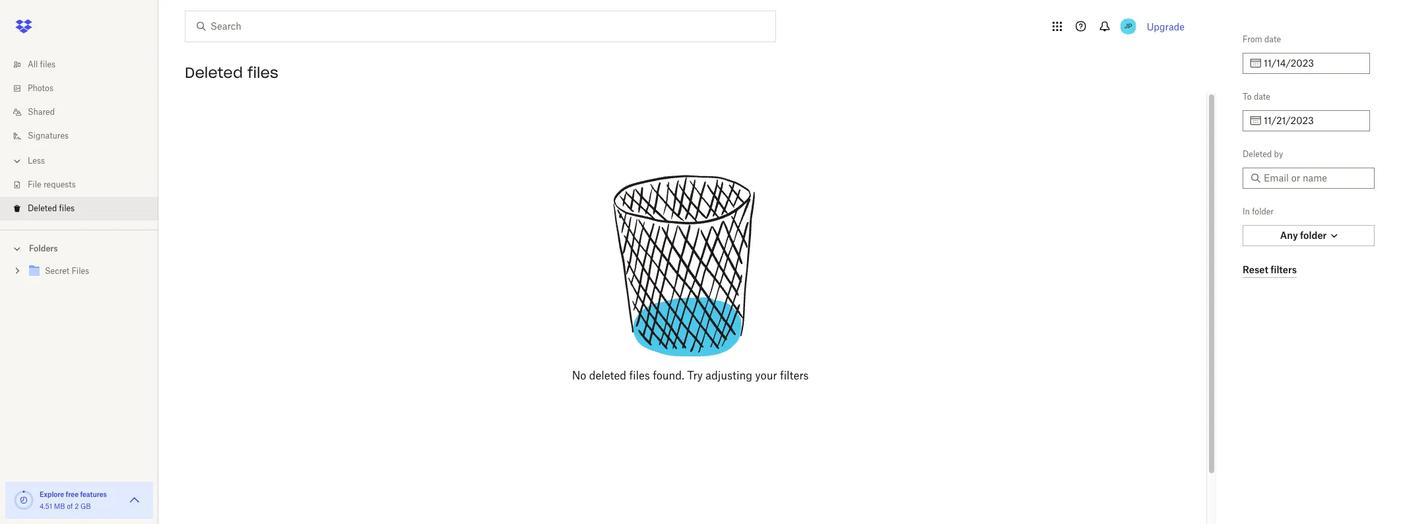 Task type: describe. For each thing, give the bounding box(es) containing it.
1 horizontal spatial deleted
[[185, 63, 243, 82]]

reset filters button
[[1243, 262, 1297, 278]]

date for to date
[[1254, 92, 1270, 102]]

folders
[[29, 244, 58, 253]]

deleted
[[589, 369, 626, 382]]

reset filters
[[1243, 264, 1297, 275]]

reset
[[1243, 264, 1268, 275]]

deleted inside list item
[[28, 203, 57, 213]]

secret files link
[[26, 263, 148, 280]]

Deleted by text field
[[1264, 171, 1367, 185]]

To date text field
[[1264, 114, 1362, 128]]

free
[[66, 490, 79, 498]]

1 vertical spatial filters
[[780, 369, 809, 382]]

in
[[1243, 207, 1250, 216]]

to date
[[1243, 92, 1270, 102]]

all files link
[[11, 53, 158, 77]]

no
[[572, 369, 586, 382]]

to
[[1243, 92, 1252, 102]]

upgrade
[[1147, 21, 1185, 32]]

folder for any folder
[[1300, 230, 1327, 241]]

any folder
[[1280, 230, 1327, 241]]

explore
[[40, 490, 64, 498]]

filters inside button
[[1271, 264, 1297, 275]]

4.51
[[40, 502, 52, 510]]

file requests
[[28, 180, 76, 189]]

signatures link
[[11, 124, 158, 148]]

files
[[72, 266, 89, 276]]

any folder button
[[1243, 225, 1375, 246]]

of
[[67, 502, 73, 510]]

shared link
[[11, 100, 158, 124]]

deleted files inside list item
[[28, 203, 75, 213]]

features
[[80, 490, 107, 498]]

photos link
[[11, 77, 158, 100]]



Task type: locate. For each thing, give the bounding box(es) containing it.
filters right your
[[780, 369, 809, 382]]

date right from
[[1265, 34, 1281, 44]]

photos
[[28, 83, 53, 93]]

0 vertical spatial date
[[1265, 34, 1281, 44]]

signatures
[[28, 131, 69, 141]]

1 vertical spatial date
[[1254, 92, 1270, 102]]

folder inside button
[[1300, 230, 1327, 241]]

all files
[[28, 59, 56, 69]]

in folder
[[1243, 207, 1274, 216]]

From date text field
[[1264, 56, 1362, 71]]

filters right reset
[[1271, 264, 1297, 275]]

1 horizontal spatial folder
[[1300, 230, 1327, 241]]

file requests link
[[11, 173, 158, 197]]

2 horizontal spatial deleted
[[1243, 149, 1272, 159]]

date
[[1265, 34, 1281, 44], [1254, 92, 1270, 102]]

deleted by
[[1243, 149, 1283, 159]]

0 horizontal spatial deleted files
[[28, 203, 75, 213]]

shared
[[28, 107, 55, 117]]

files inside list item
[[59, 203, 75, 213]]

2 vertical spatial deleted
[[28, 203, 57, 213]]

0 horizontal spatial filters
[[780, 369, 809, 382]]

adjusting
[[706, 369, 752, 382]]

1 horizontal spatial deleted files
[[185, 63, 278, 82]]

by
[[1274, 149, 1283, 159]]

0 horizontal spatial deleted
[[28, 203, 57, 213]]

deleted
[[185, 63, 243, 82], [1243, 149, 1272, 159], [28, 203, 57, 213]]

0 vertical spatial deleted files
[[185, 63, 278, 82]]

1 vertical spatial folder
[[1300, 230, 1327, 241]]

1 vertical spatial deleted files
[[28, 203, 75, 213]]

secret files
[[45, 266, 89, 276]]

quota usage element
[[13, 490, 34, 511]]

your
[[755, 369, 777, 382]]

list containing all files
[[0, 45, 158, 230]]

0 vertical spatial filters
[[1271, 264, 1297, 275]]

from date
[[1243, 34, 1281, 44]]

any
[[1280, 230, 1298, 241]]

0 vertical spatial folder
[[1252, 207, 1274, 216]]

1 vertical spatial deleted
[[1243, 149, 1272, 159]]

folder for in folder
[[1252, 207, 1274, 216]]

deleted files
[[185, 63, 278, 82], [28, 203, 75, 213]]

2
[[75, 502, 79, 510]]

date right to
[[1254, 92, 1270, 102]]

no deleted files found. try adjusting your filters
[[572, 369, 809, 382]]

jp
[[1124, 22, 1132, 30]]

0 horizontal spatial folder
[[1252, 207, 1274, 216]]

folder
[[1252, 207, 1274, 216], [1300, 230, 1327, 241]]

folder right any
[[1300, 230, 1327, 241]]

less image
[[11, 154, 24, 168]]

requests
[[43, 180, 76, 189]]

explore free features 4.51 mb of 2 gb
[[40, 490, 107, 510]]

date for from date
[[1265, 34, 1281, 44]]

0 vertical spatial deleted
[[185, 63, 243, 82]]

all
[[28, 59, 38, 69]]

files
[[40, 59, 56, 69], [247, 63, 278, 82], [59, 203, 75, 213], [629, 369, 650, 382]]

less
[[28, 156, 45, 166]]

files inside "link"
[[40, 59, 56, 69]]

file
[[28, 180, 41, 189]]

secret
[[45, 266, 69, 276]]

folder right in
[[1252, 207, 1274, 216]]

list
[[0, 45, 158, 230]]

from
[[1243, 34, 1262, 44]]

gb
[[81, 502, 91, 510]]

deleted files list item
[[0, 197, 158, 220]]

upgrade link
[[1147, 21, 1185, 32]]

jp button
[[1118, 16, 1139, 37]]

mb
[[54, 502, 65, 510]]

1 horizontal spatial filters
[[1271, 264, 1297, 275]]

Search in folder "Dropbox" text field
[[211, 19, 748, 34]]

try
[[687, 369, 703, 382]]

folders button
[[0, 238, 158, 258]]

deleted files link
[[11, 197, 158, 220]]

filters
[[1271, 264, 1297, 275], [780, 369, 809, 382]]

dropbox image
[[11, 13, 37, 40]]

found.
[[653, 369, 684, 382]]



Task type: vqa. For each thing, say whether or not it's contained in the screenshot.
the top sample file.pdf image
no



